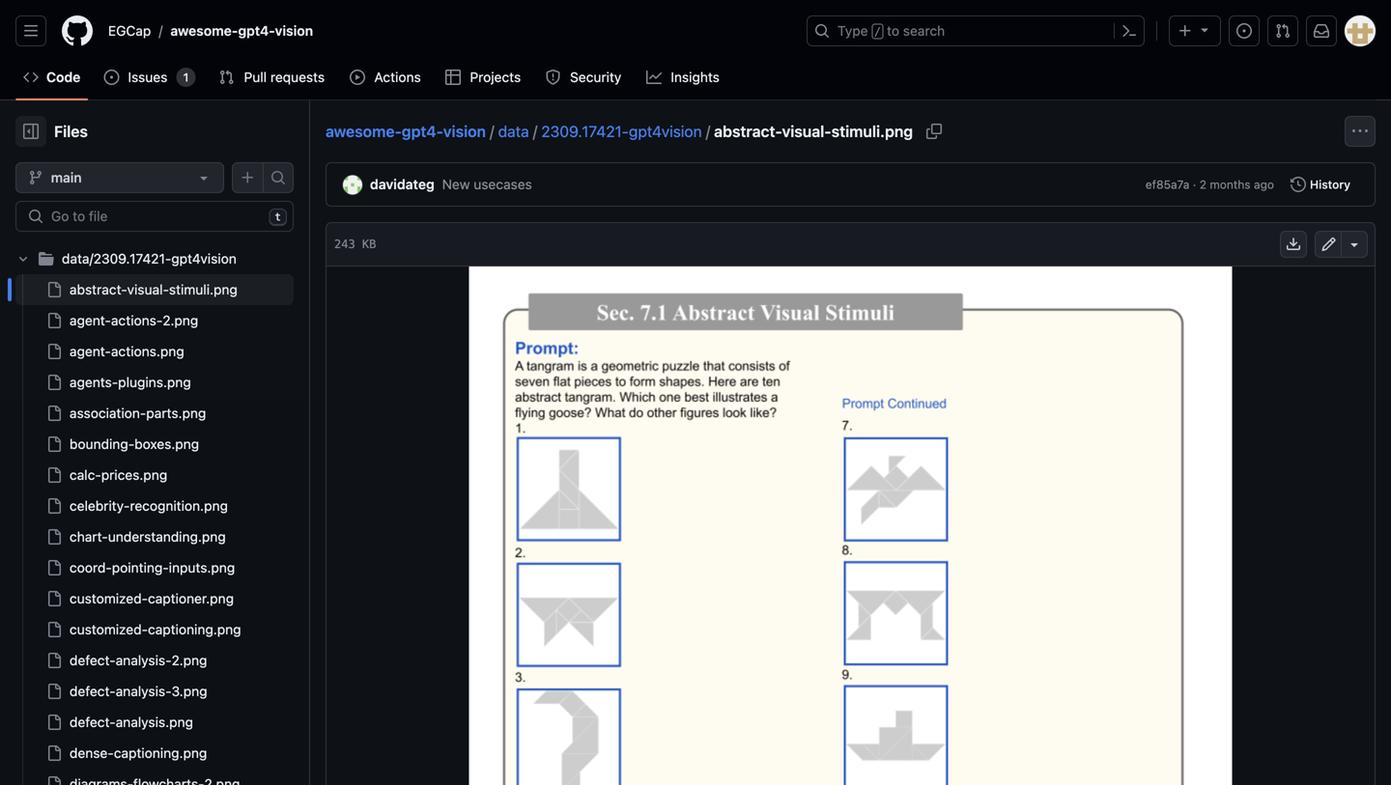 Task type: describe. For each thing, give the bounding box(es) containing it.
awesome-gpt4-vision / data / 2309.17421-gpt4vision / abstract-visual-stimuli.png
[[326, 122, 913, 141]]

9 file image from the top
[[46, 777, 62, 785]]

file image for customized-captioning.png
[[46, 622, 62, 638]]

search
[[903, 23, 945, 39]]

insights
[[671, 69, 720, 85]]

stimuli.png inside "tree item"
[[169, 282, 238, 298]]

customized-captioning.png
[[70, 622, 241, 638]]

ago
[[1254, 178, 1274, 191]]

gpt4vision inside tree item
[[171, 251, 236, 267]]

new usecases link
[[442, 176, 532, 192]]

defect- for defect-analysis-2.png
[[70, 653, 116, 668]]

celebrity-recognition.png
[[70, 498, 228, 514]]

data
[[498, 122, 529, 141]]

1 vertical spatial gpt4-
[[402, 122, 443, 141]]

pull requests
[[244, 69, 325, 85]]

insights link
[[638, 63, 729, 92]]

data/ 2309.17421-gpt4vision
[[62, 251, 236, 267]]

captioning.png for customized-
[[148, 622, 241, 638]]

egcap / awesome-gpt4-vision
[[108, 23, 313, 39]]

customized-captioner.png
[[70, 591, 234, 607]]

/ down insights
[[706, 122, 710, 141]]

gpt4- inside "egcap / awesome-gpt4-vision"
[[238, 23, 275, 39]]

plus image
[[1178, 23, 1193, 39]]

data/
[[62, 251, 93, 267]]

code link
[[15, 63, 88, 92]]

homepage image
[[62, 15, 93, 46]]

ef85a7a link
[[1145, 176, 1190, 193]]

·
[[1193, 178, 1196, 191]]

t
[[275, 211, 281, 223]]

defect-analysis-3.png
[[70, 683, 207, 699]]

2
[[1199, 178, 1206, 191]]

prices.png
[[101, 467, 167, 483]]

actions link
[[342, 63, 430, 92]]

security
[[570, 69, 621, 85]]

main
[[51, 170, 82, 185]]

command palette image
[[1122, 23, 1137, 39]]

0 vertical spatial awesome-gpt4-vision link
[[163, 15, 321, 46]]

issues
[[128, 69, 167, 85]]

awesome- inside "egcap / awesome-gpt4-vision"
[[170, 23, 238, 39]]

/ right data
[[533, 122, 537, 141]]

visual- inside "tree item"
[[127, 282, 169, 298]]

1 vertical spatial vision
[[443, 122, 486, 141]]

bounding-
[[70, 436, 134, 452]]

customized- for captioning.png
[[70, 622, 148, 638]]

notifications image
[[1314, 23, 1329, 39]]

projects
[[470, 69, 521, 85]]

list containing egcap / awesome-gpt4-vision
[[100, 15, 795, 46]]

file image for chart-understanding.png
[[46, 529, 62, 545]]

plugins.png
[[118, 374, 191, 390]]

usecases
[[474, 176, 532, 192]]

new usecases
[[442, 176, 532, 192]]

captioner.png
[[148, 591, 234, 607]]

ef85a7a · 2 months ago
[[1145, 178, 1274, 191]]

1 vertical spatial awesome-gpt4-vision link
[[326, 122, 486, 141]]

analysis- for 2.png
[[116, 653, 172, 668]]

actions-
[[111, 312, 163, 328]]

boxes.png
[[134, 436, 199, 452]]

history
[[1310, 178, 1350, 191]]

file image for calc-prices.png
[[46, 468, 62, 483]]

tree item containing data/
[[15, 243, 294, 785]]

git pull request image inside pull requests link
[[219, 70, 234, 85]]

kb
[[362, 238, 376, 251]]

2.png for actions-
[[163, 312, 198, 328]]

0 vertical spatial git pull request image
[[1275, 23, 1291, 39]]

search image
[[28, 209, 43, 224]]

davidateg image
[[343, 175, 362, 195]]

copy path image
[[927, 124, 942, 139]]

bounding-boxes.png
[[70, 436, 199, 452]]

requests
[[270, 69, 325, 85]]

file image for bounding-boxes.png
[[46, 437, 62, 452]]

understanding.png
[[108, 529, 226, 545]]

file image for association-parts.png
[[46, 406, 62, 421]]

fork this repository and edit the file tooltip
[[1315, 231, 1342, 258]]

0 vertical spatial 2309.17421-
[[541, 122, 629, 141]]

pull
[[244, 69, 267, 85]]

git branch image
[[28, 170, 43, 185]]

file image for customized-captioner.png
[[46, 591, 62, 607]]

Go to file text field
[[51, 202, 261, 231]]

add file tooltip
[[232, 162, 263, 193]]

type / to search
[[838, 23, 945, 39]]

file image for celebrity-recognition.png
[[46, 498, 62, 514]]

download raw file tooltip
[[1280, 231, 1307, 258]]

association-parts.png
[[70, 405, 206, 421]]

file image for coord-pointing-inputs.png
[[46, 560, 62, 576]]

agent-actions.png
[[70, 343, 184, 359]]

/ left data
[[490, 122, 494, 141]]

captioning.png for dense-
[[114, 745, 207, 761]]



Task type: locate. For each thing, give the bounding box(es) containing it.
agent-
[[70, 312, 111, 328], [70, 343, 111, 359]]

group
[[15, 274, 294, 785]]

2 analysis- from the top
[[116, 683, 172, 699]]

defect- for defect-analysis.png
[[70, 714, 116, 730]]

agent- up agents-
[[70, 343, 111, 359]]

abstract-visual-stimuli.png
[[70, 282, 238, 298]]

3.png
[[172, 683, 207, 699]]

file image for dense-captioning.png
[[46, 746, 62, 761]]

/ inside "egcap / awesome-gpt4-vision"
[[159, 23, 163, 39]]

file image
[[46, 313, 62, 328], [46, 406, 62, 421], [46, 437, 62, 452], [46, 560, 62, 576], [46, 622, 62, 638], [46, 653, 62, 668], [46, 684, 62, 699], [46, 715, 62, 730], [46, 777, 62, 785]]

vision inside "egcap / awesome-gpt4-vision"
[[275, 23, 313, 39]]

0 vertical spatial vision
[[275, 23, 313, 39]]

6 file image from the top
[[46, 653, 62, 668]]

analysis- down defect-analysis-2.png
[[116, 683, 172, 699]]

chart-understanding.png
[[70, 529, 226, 545]]

stimuli.png
[[831, 122, 913, 141], [169, 282, 238, 298]]

5 file image from the top
[[46, 622, 62, 638]]

1 vertical spatial awesome-
[[326, 122, 402, 141]]

0 horizontal spatial visual-
[[127, 282, 169, 298]]

2 file image from the top
[[46, 406, 62, 421]]

egcap
[[108, 23, 151, 39]]

2309.17421- down security link
[[541, 122, 629, 141]]

file image
[[46, 282, 62, 298], [46, 344, 62, 359], [46, 375, 62, 390], [46, 468, 62, 483], [46, 498, 62, 514], [46, 529, 62, 545], [46, 591, 62, 607], [46, 746, 62, 761]]

stimuli.png left copy path icon
[[831, 122, 913, 141]]

vision
[[275, 23, 313, 39], [443, 122, 486, 141]]

defect-analysis-2.png
[[70, 653, 207, 668]]

1 vertical spatial captioning.png
[[114, 745, 207, 761]]

1 horizontal spatial vision
[[443, 122, 486, 141]]

0 vertical spatial stimuli.png
[[831, 122, 913, 141]]

tree item
[[15, 243, 294, 785]]

1 customized- from the top
[[70, 591, 148, 607]]

abstract-
[[714, 122, 782, 141], [70, 282, 127, 298]]

agents-
[[70, 374, 118, 390]]

add file image
[[240, 170, 256, 185]]

analysis- up defect-analysis-3.png
[[116, 653, 172, 668]]

git pull request image left pull
[[219, 70, 234, 85]]

captioning.png down analysis.png
[[114, 745, 207, 761]]

defect-analysis.png
[[70, 714, 193, 730]]

main button
[[15, 162, 224, 193]]

0 horizontal spatial gpt4vision
[[171, 251, 236, 267]]

file image for defect-analysis-3.png
[[46, 684, 62, 699]]

recognition.png
[[130, 498, 228, 514]]

1 vertical spatial git pull request image
[[219, 70, 234, 85]]

abstract-visual-stimuli.png tree item
[[15, 274, 294, 305]]

1 vertical spatial issue opened image
[[104, 70, 119, 85]]

awesome- down the play icon
[[326, 122, 402, 141]]

new
[[442, 176, 470, 192]]

stimuli.png down data/ 2309.17421-gpt4vision
[[169, 282, 238, 298]]

analysis.png
[[116, 714, 193, 730]]

file image for abstract-visual-stimuli.png
[[46, 282, 62, 298]]

coord-pointing-inputs.png
[[70, 560, 235, 576]]

2 file image from the top
[[46, 344, 62, 359]]

0 vertical spatial issue opened image
[[1236, 23, 1252, 39]]

inputs.png
[[169, 560, 235, 576]]

1 vertical spatial analysis-
[[116, 683, 172, 699]]

awesome-
[[170, 23, 238, 39], [326, 122, 402, 141]]

0 horizontal spatial git pull request image
[[219, 70, 234, 85]]

0 horizontal spatial issue opened image
[[104, 70, 119, 85]]

0 vertical spatial agent-
[[70, 312, 111, 328]]

1 horizontal spatial awesome-gpt4-vision link
[[326, 122, 486, 141]]

issue opened image for git pull request icon in pull requests link
[[104, 70, 119, 85]]

4 file image from the top
[[46, 468, 62, 483]]

graph image
[[646, 70, 661, 85]]

agents-plugins.png
[[70, 374, 191, 390]]

pointing-
[[112, 560, 169, 576]]

dense-captioning.png
[[70, 745, 207, 761]]

6 file image from the top
[[46, 529, 62, 545]]

gpt4- up pull
[[238, 23, 275, 39]]

ef85a7a
[[1145, 178, 1190, 191]]

awesome-gpt4-vision link up the davidateg
[[326, 122, 486, 141]]

gpt4vision
[[629, 122, 702, 141], [171, 251, 236, 267]]

customized-
[[70, 591, 148, 607], [70, 622, 148, 638]]

customized- down coord-
[[70, 591, 148, 607]]

abstract visual stimuli.png image
[[469, 267, 1232, 785]]

file image for agents-plugins.png
[[46, 375, 62, 390]]

1 analysis- from the top
[[116, 653, 172, 668]]

pull requests link
[[211, 63, 334, 92]]

243
[[334, 238, 355, 251]]

issue opened image right triangle down "image"
[[1236, 23, 1252, 39]]

file directory open fill image
[[39, 251, 54, 267]]

type
[[838, 23, 868, 39]]

gpt4- up the davidateg
[[402, 122, 443, 141]]

defect- up defect-analysis-3.png
[[70, 653, 116, 668]]

davidateg link
[[370, 176, 434, 192]]

/ inside type / to search
[[874, 25, 881, 39]]

1 horizontal spatial 2309.17421-
[[541, 122, 629, 141]]

8 file image from the top
[[46, 746, 62, 761]]

file image for defect-analysis.png
[[46, 715, 62, 730]]

1 horizontal spatial abstract-
[[714, 122, 782, 141]]

2309.17421-
[[541, 122, 629, 141], [93, 251, 171, 267]]

agent- for actions.png
[[70, 343, 111, 359]]

file image for defect-analysis-2.png
[[46, 653, 62, 668]]

customized- up defect-analysis-2.png
[[70, 622, 148, 638]]

4 file image from the top
[[46, 560, 62, 576]]

file image inside abstract-visual-stimuli.png "tree item"
[[46, 282, 62, 298]]

customized- for captioner.png
[[70, 591, 148, 607]]

gpt4-
[[238, 23, 275, 39], [402, 122, 443, 141]]

1 file image from the top
[[46, 282, 62, 298]]

coord-
[[70, 560, 112, 576]]

table image
[[445, 70, 461, 85]]

3 file image from the top
[[46, 375, 62, 390]]

vision up requests
[[275, 23, 313, 39]]

gpt4vision down graph icon
[[629, 122, 702, 141]]

0 vertical spatial gpt4-
[[238, 23, 275, 39]]

1 vertical spatial agent-
[[70, 343, 111, 359]]

1
[[183, 71, 189, 84]]

months
[[1210, 178, 1251, 191]]

1 horizontal spatial issue opened image
[[1236, 23, 1252, 39]]

0 horizontal spatial stimuli.png
[[169, 282, 238, 298]]

1 agent- from the top
[[70, 312, 111, 328]]

0 vertical spatial abstract-
[[714, 122, 782, 141]]

edit file image
[[1321, 237, 1336, 252]]

1 vertical spatial stimuli.png
[[169, 282, 238, 298]]

files
[[54, 122, 88, 141]]

7 file image from the top
[[46, 591, 62, 607]]

association-
[[70, 405, 146, 421]]

0 vertical spatial defect-
[[70, 653, 116, 668]]

agent-actions-2.png
[[70, 312, 198, 328]]

file image for agent-actions-2.png
[[46, 313, 62, 328]]

2309.17421- inside tree item
[[93, 251, 171, 267]]

7 file image from the top
[[46, 684, 62, 699]]

calc-prices.png
[[70, 467, 167, 483]]

calc-
[[70, 467, 101, 483]]

visual-
[[782, 122, 831, 141], [127, 282, 169, 298]]

defect- up "defect-analysis.png"
[[70, 683, 116, 699]]

awesome-gpt4-vision link
[[163, 15, 321, 46], [326, 122, 486, 141]]

gpt4vision up abstract-visual-stimuli.png "tree item"
[[171, 251, 236, 267]]

issue opened image for top git pull request icon
[[1236, 23, 1252, 39]]

davidateg
[[370, 176, 434, 192]]

1 vertical spatial gpt4vision
[[171, 251, 236, 267]]

1 vertical spatial abstract-
[[70, 282, 127, 298]]

actions.png
[[111, 343, 184, 359]]

awesome- up 1
[[170, 23, 238, 39]]

0 horizontal spatial 2309.17421-
[[93, 251, 171, 267]]

captioning.png down captioner.png
[[148, 622, 241, 638]]

history link
[[1282, 171, 1359, 198]]

2.png for analysis-
[[172, 653, 207, 668]]

vision left data
[[443, 122, 486, 141]]

1 vertical spatial 2.png
[[172, 653, 207, 668]]

0 horizontal spatial gpt4-
[[238, 23, 275, 39]]

1 vertical spatial visual-
[[127, 282, 169, 298]]

analysis- for 3.png
[[116, 683, 172, 699]]

1 horizontal spatial stimuli.png
[[831, 122, 913, 141]]

5 file image from the top
[[46, 498, 62, 514]]

0 vertical spatial 2.png
[[163, 312, 198, 328]]

more file actions image
[[1352, 124, 1368, 139]]

to
[[887, 23, 899, 39]]

1 horizontal spatial gpt4vision
[[629, 122, 702, 141]]

abstract- down insights
[[714, 122, 782, 141]]

2.png down abstract-visual-stimuli.png "tree item"
[[163, 312, 198, 328]]

egcap link
[[100, 15, 159, 46]]

code image
[[23, 70, 39, 85]]

git pull request image
[[1275, 23, 1291, 39], [219, 70, 234, 85]]

3 defect- from the top
[[70, 714, 116, 730]]

analysis-
[[116, 653, 172, 668], [116, 683, 172, 699]]

defect- up the dense-
[[70, 714, 116, 730]]

0 horizontal spatial vision
[[275, 23, 313, 39]]

2309.17421-gpt4vision link
[[541, 122, 702, 141]]

dense-
[[70, 745, 114, 761]]

actions
[[374, 69, 421, 85]]

side panel image
[[23, 124, 39, 139]]

parts.png
[[146, 405, 206, 421]]

8 file image from the top
[[46, 715, 62, 730]]

1 horizontal spatial awesome-
[[326, 122, 402, 141]]

play image
[[350, 70, 365, 85]]

chart-
[[70, 529, 108, 545]]

abstract- inside "tree item"
[[70, 282, 127, 298]]

0 vertical spatial customized-
[[70, 591, 148, 607]]

1 vertical spatial defect-
[[70, 683, 116, 699]]

more edit options image
[[1347, 237, 1362, 252]]

search this repository image
[[270, 170, 286, 185]]

issue opened image left issues
[[104, 70, 119, 85]]

0 vertical spatial analysis-
[[116, 653, 172, 668]]

draggable pane splitter slider
[[307, 100, 312, 785]]

0 horizontal spatial awesome-
[[170, 23, 238, 39]]

1 defect- from the top
[[70, 653, 116, 668]]

0 vertical spatial visual-
[[782, 122, 831, 141]]

code
[[46, 69, 81, 85]]

agent- for actions-
[[70, 312, 111, 328]]

captioning.png
[[148, 622, 241, 638], [114, 745, 207, 761]]

triangle down image
[[1197, 22, 1212, 37]]

git pull request image left notifications icon
[[1275, 23, 1291, 39]]

issue opened image
[[1236, 23, 1252, 39], [104, 70, 119, 85]]

celebrity-
[[70, 498, 130, 514]]

0 horizontal spatial abstract-
[[70, 282, 127, 298]]

1 vertical spatial customized-
[[70, 622, 148, 638]]

/ left "to"
[[874, 25, 881, 39]]

1 horizontal spatial visual-
[[782, 122, 831, 141]]

list
[[100, 15, 795, 46]]

0 vertical spatial gpt4vision
[[629, 122, 702, 141]]

awesome-gpt4-vision link up pull
[[163, 15, 321, 46]]

shield image
[[545, 70, 561, 85]]

projects link
[[438, 63, 530, 92]]

/
[[159, 23, 163, 39], [874, 25, 881, 39], [490, 122, 494, 141], [533, 122, 537, 141], [706, 122, 710, 141]]

download raw content image
[[1286, 237, 1301, 252]]

chevron down image
[[17, 253, 29, 265]]

1 vertical spatial 2309.17421-
[[93, 251, 171, 267]]

group containing abstract-visual-stimuli.png
[[15, 274, 294, 785]]

1 horizontal spatial gpt4-
[[402, 122, 443, 141]]

/ right egcap
[[159, 23, 163, 39]]

security link
[[538, 63, 631, 92]]

data link
[[498, 122, 529, 141]]

2 customized- from the top
[[70, 622, 148, 638]]

history image
[[1291, 177, 1306, 192]]

243 kb
[[334, 238, 376, 251]]

abstract- down "data/"
[[70, 282, 127, 298]]

0 horizontal spatial awesome-gpt4-vision link
[[163, 15, 321, 46]]

1 file image from the top
[[46, 313, 62, 328]]

2 agent- from the top
[[70, 343, 111, 359]]

2.png
[[163, 312, 198, 328], [172, 653, 207, 668]]

1 horizontal spatial git pull request image
[[1275, 23, 1291, 39]]

agent- up agent-actions.png
[[70, 312, 111, 328]]

0 vertical spatial awesome-
[[170, 23, 238, 39]]

2 defect- from the top
[[70, 683, 116, 699]]

2.png up 3.png
[[172, 653, 207, 668]]

defect- for defect-analysis-3.png
[[70, 683, 116, 699]]

file image for agent-actions.png
[[46, 344, 62, 359]]

0 vertical spatial captioning.png
[[148, 622, 241, 638]]

3 file image from the top
[[46, 437, 62, 452]]

2309.17421- up abstract-visual-stimuli.png
[[93, 251, 171, 267]]

2 vertical spatial defect-
[[70, 714, 116, 730]]



Task type: vqa. For each thing, say whether or not it's contained in the screenshot.
file icon corresponding to calc-prices.png
yes



